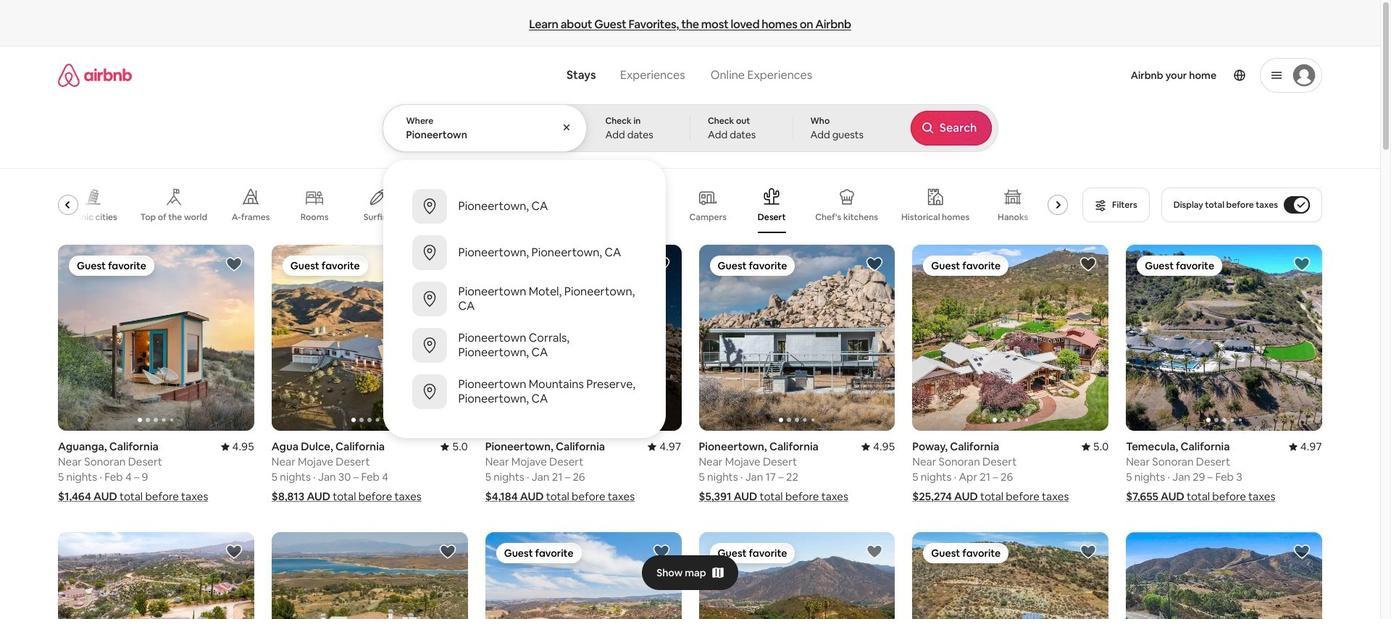Task type: vqa. For each thing, say whether or not it's contained in the screenshot.
the bottom Excelentes
no



Task type: locate. For each thing, give the bounding box(es) containing it.
3 option from the top
[[383, 276, 666, 322]]

add to wishlist: temecula, california image
[[1294, 256, 1311, 273], [225, 544, 243, 561], [653, 544, 670, 561]]

4.95 out of 5 average rating image
[[221, 440, 254, 454], [862, 440, 895, 454]]

1 add to wishlist: pioneertown, california image from the left
[[653, 256, 670, 273]]

1 horizontal spatial 4.97 out of 5 average rating image
[[1289, 440, 1323, 454]]

2 add to wishlist: pioneertown, california image from the left
[[866, 256, 884, 273]]

2 4.97 out of 5 average rating image from the left
[[1289, 440, 1323, 454]]

2 4.95 out of 5 average rating image from the left
[[862, 440, 895, 454]]

option
[[383, 183, 666, 230], [383, 230, 666, 276], [383, 276, 666, 322], [383, 322, 666, 369], [383, 369, 666, 415]]

add to wishlist: malibu, california image
[[1294, 544, 1311, 561]]

0 horizontal spatial 4.97 out of 5 average rating image
[[648, 440, 682, 454]]

None search field
[[382, 46, 998, 438]]

5 option from the top
[[383, 369, 666, 415]]

add to wishlist: pioneertown, california image for second 4.97 out of 5 average rating icon from right
[[653, 256, 670, 273]]

1 horizontal spatial add to wishlist: pioneertown, california image
[[866, 256, 884, 273]]

Search destinations search field
[[406, 128, 564, 141]]

tab panel
[[382, 104, 998, 438]]

4 option from the top
[[383, 322, 666, 369]]

1 horizontal spatial 4.95 out of 5 average rating image
[[862, 440, 895, 454]]

add to wishlist: aguanga, california image
[[225, 256, 243, 273]]

1 4.95 out of 5 average rating image from the left
[[221, 440, 254, 454]]

0 horizontal spatial add to wishlist: pioneertown, california image
[[653, 256, 670, 273]]

2 horizontal spatial add to wishlist: temecula, california image
[[1294, 256, 1311, 273]]

4.97 out of 5 average rating image
[[648, 440, 682, 454], [1289, 440, 1323, 454]]

0 horizontal spatial 4.95 out of 5 average rating image
[[221, 440, 254, 454]]

group
[[58, 177, 1074, 233], [58, 245, 254, 431], [272, 245, 468, 431], [485, 245, 682, 431], [699, 245, 895, 431], [913, 245, 1305, 431], [1126, 245, 1323, 431], [58, 533, 254, 620], [272, 533, 468, 620], [485, 533, 682, 620], [699, 533, 895, 620], [913, 533, 1109, 620], [1126, 533, 1323, 620]]

add to wishlist: poway, california image
[[1080, 256, 1097, 273]]

add to wishlist: pioneertown, california image
[[653, 256, 670, 273], [866, 256, 884, 273]]

what can we help you find? tab list
[[555, 59, 698, 91]]

add to wishlist: perris, california image
[[439, 544, 456, 561]]



Task type: describe. For each thing, give the bounding box(es) containing it.
1 horizontal spatial add to wishlist: temecula, california image
[[653, 544, 670, 561]]

1 option from the top
[[383, 183, 666, 230]]

2 option from the top
[[383, 230, 666, 276]]

search suggestions list box
[[383, 172, 666, 427]]

0 horizontal spatial add to wishlist: temecula, california image
[[225, 544, 243, 561]]

add to wishlist: pioneertown, california image for second the 4.95 out of 5 average rating image
[[866, 256, 884, 273]]

add to wishlist: agua dulce, california image
[[439, 256, 456, 273]]

add to wishlist: murrieta, california image
[[1080, 544, 1097, 561]]

5.0 out of 5 average rating image
[[441, 440, 468, 454]]

profile element
[[835, 46, 1323, 104]]

1 4.97 out of 5 average rating image from the left
[[648, 440, 682, 454]]

add to wishlist: valley center, california image
[[866, 544, 884, 561]]

5.0 out of 5 average rating image
[[1082, 440, 1109, 454]]



